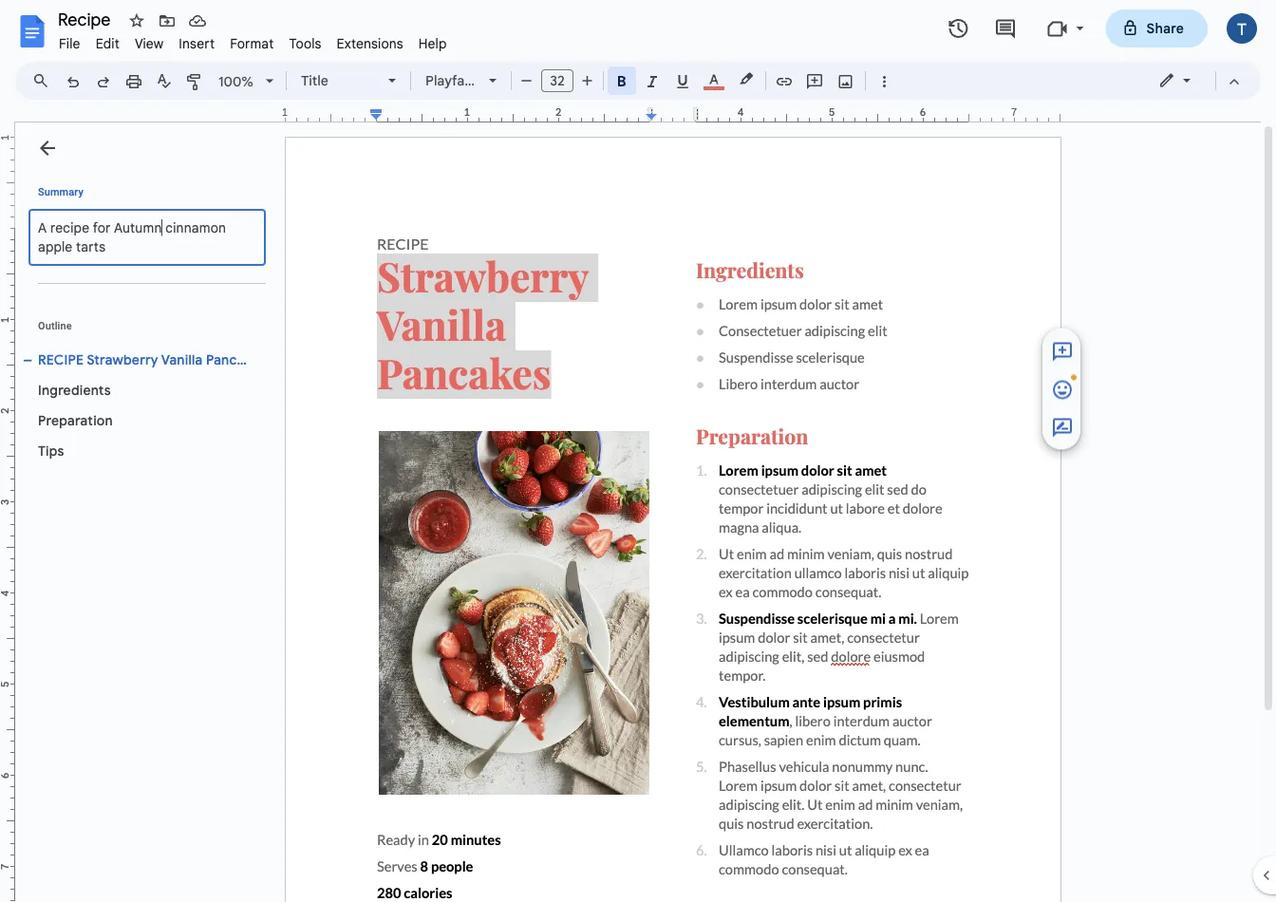 Task type: vqa. For each thing, say whether or not it's contained in the screenshot.
to to the middle
no



Task type: describe. For each thing, give the bounding box(es) containing it.
Rename text field
[[51, 8, 122, 30]]

Enter your document summary here text field
[[29, 209, 266, 266]]

mode and view toolbar
[[1145, 62, 1250, 100]]

recipe strawberry vanilla pancakes
[[38, 352, 266, 368]]

insert menu item
[[171, 32, 222, 55]]

menu bar inside menu bar banner
[[51, 25, 455, 56]]

Star checkbox
[[124, 8, 150, 34]]

1 size image from the top
[[1052, 341, 1075, 364]]

vanilla
[[161, 352, 203, 368]]

format menu item
[[222, 32, 282, 55]]

1
[[282, 106, 288, 119]]

view menu item
[[127, 32, 171, 55]]

file
[[59, 35, 80, 52]]

strawberry
[[87, 352, 158, 368]]

font list. playfair display selected. option
[[426, 67, 523, 94]]

main toolbar
[[56, 0, 900, 737]]

pancakes
[[206, 352, 266, 368]]

share button
[[1106, 10, 1209, 48]]

tips
[[38, 443, 64, 459]]

top margin image
[[0, 138, 14, 234]]

tools
[[289, 35, 322, 52]]

outline
[[38, 320, 72, 332]]

summary
[[38, 186, 83, 198]]

share
[[1147, 20, 1185, 37]]

Menus field
[[24, 67, 66, 94]]

Font size text field
[[543, 69, 573, 92]]

summary heading
[[38, 184, 83, 200]]

format
[[230, 35, 274, 52]]

playfair display
[[426, 72, 523, 89]]

file menu item
[[51, 32, 88, 55]]

insert
[[179, 35, 215, 52]]



Task type: locate. For each thing, give the bounding box(es) containing it.
size image
[[1052, 341, 1075, 364], [1052, 379, 1075, 402]]

title
[[301, 72, 328, 89]]

application
[[0, 0, 1277, 903]]

help menu item
[[411, 32, 455, 55]]

size image
[[1052, 417, 1075, 440]]

highlight color image
[[736, 67, 757, 90]]

ingredients
[[38, 382, 111, 399]]

document outline element
[[15, 123, 274, 903]]

Zoom field
[[211, 67, 282, 96]]

help
[[419, 35, 447, 52]]

left margin image
[[286, 107, 382, 122]]

text color image
[[704, 67, 725, 90]]

preparation
[[38, 412, 113, 429]]

Zoom text field
[[214, 68, 259, 95]]

extensions menu item
[[329, 32, 411, 55]]

recipe
[[38, 352, 84, 368]]

2 size image from the top
[[1052, 379, 1075, 402]]

1 vertical spatial size image
[[1052, 379, 1075, 402]]

edit menu item
[[88, 32, 127, 55]]

menu bar banner
[[0, 0, 1277, 903]]

menu bar containing file
[[51, 25, 455, 56]]

Font size field
[[542, 69, 581, 93]]

outline heading
[[15, 318, 274, 345]]

insert image image
[[836, 67, 857, 94]]

view
[[135, 35, 164, 52]]

display
[[477, 72, 523, 89]]

0 vertical spatial size image
[[1052, 341, 1075, 364]]

tools menu item
[[282, 32, 329, 55]]

edit
[[96, 35, 120, 52]]

menu bar
[[51, 25, 455, 56]]

playfair
[[426, 72, 473, 89]]

application containing share
[[0, 0, 1277, 903]]

extensions
[[337, 35, 404, 52]]

styles list. title selected. option
[[301, 67, 377, 94]]

right margin image
[[964, 107, 1060, 122]]



